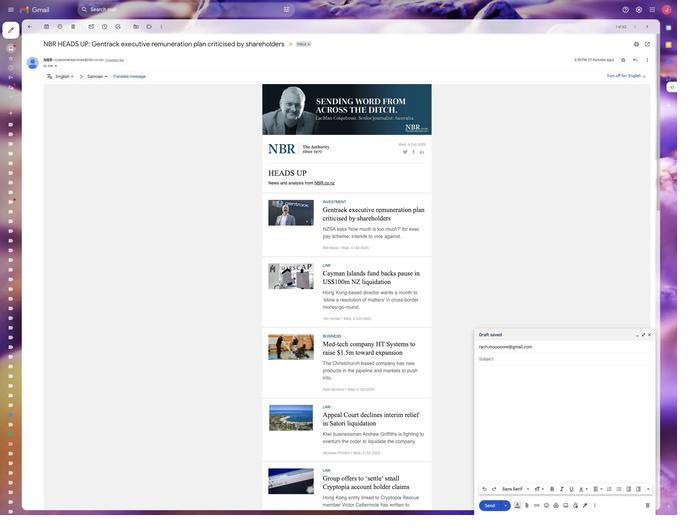 Task type: describe. For each thing, give the bounding box(es) containing it.
oct up facebook icon
[[411, 143, 417, 147]]

the
[[323, 361, 332, 366]]

send button
[[480, 500, 502, 511]]

more formatting options image
[[646, 486, 652, 492]]

of inside hong kong-based director wants a month to 'allow a resolution of matters' in cross-border money-go-round.
[[363, 297, 367, 303]]

islands
[[347, 270, 366, 277]]

much?'
[[386, 227, 401, 232]]

settings image
[[636, 6, 643, 13]]

samoan list box
[[88, 72, 109, 81]]

round.
[[346, 305, 360, 310]]

main menu image
[[7, 6, 15, 13]]

law for appeal court declines interim relief in satori liquidation
[[323, 405, 331, 409]]

fighting
[[404, 432, 419, 437]]

0 horizontal spatial plan
[[194, 40, 206, 48]]

liquidate
[[368, 439, 387, 444]]

pay
[[323, 234, 331, 239]]

translate message
[[113, 74, 146, 79]]

and inside heads up news and analysis from nbr.co.nz
[[281, 181, 288, 186]]

analysis
[[289, 181, 304, 186]]

numbered list ‪(⌘⇧7)‬ image
[[607, 486, 613, 492]]

and inside the christchurch-based company has new products in the pipeline and markets to push into.
[[374, 368, 382, 374]]

wed, up twitter image
[[399, 143, 407, 147]]

declines
[[361, 411, 383, 419]]

resolution
[[341, 297, 362, 303]]

heads up news and analysis from nbr.co.nz
[[269, 169, 335, 186]]

christchurch-
[[333, 361, 362, 366]]

translate
[[113, 74, 129, 79]]

$1.5m
[[337, 349, 354, 356]]

cayman
[[323, 270, 345, 277]]

cryptopia for account
[[323, 483, 350, 491]]

nzsa asks 'how much is too much?' for exec pay scheme; intends to vote against.
[[323, 227, 420, 239]]

in inside the cayman islands fund backs pause in us$100m nz liquidation
[[415, 270, 420, 277]]

older image
[[645, 24, 651, 30]]

appeal
[[323, 411, 342, 419]]

will
[[323, 246, 329, 250]]

heads inside heads up news and analysis from nbr.co.nz
[[269, 169, 295, 178]]

offers
[[342, 475, 357, 482]]

minutes
[[593, 58, 607, 62]]

insert signature image
[[583, 503, 589, 509]]

company inside the christchurch-based company has new products in the pipeline and markets to push into.
[[376, 361, 396, 366]]

the christchurch-based company has new products in the pipeline and markets to push into.
[[323, 361, 418, 381]]

hunter
[[330, 317, 341, 321]]

matters'
[[368, 297, 385, 303]]

gentrack executive remuneration plan criticised by shareholders
[[323, 206, 425, 222]]

wed, for remuneration
[[342, 246, 350, 250]]

<
[[53, 58, 55, 62]]

victor
[[342, 503, 355, 508]]

small
[[385, 475, 400, 482]]

serif
[[514, 487, 523, 492]]

bulleted list ‪(⌘⇧8)‬ image
[[617, 486, 623, 492]]

to left me
[[44, 64, 47, 68]]

add to tasks image
[[115, 24, 121, 30]]

plan inside gentrack executive remuneration plan criticised by shareholders
[[414, 206, 425, 214]]

archive image
[[44, 24, 50, 30]]

samoan
[[88, 74, 103, 79]]

Subject field
[[480, 356, 652, 362]]

expansion
[[376, 349, 403, 356]]

group offers to 'settle' small cryptopia account holder claims
[[323, 475, 410, 491]]

kong-
[[336, 290, 349, 296]]

snooze image
[[102, 24, 108, 30]]

3:35 pm (11 minutes ago)
[[575, 58, 615, 62]]

hong for hong kong-based director wants a month to 'allow a resolution of matters' in cross-border money-go-round.
[[323, 290, 335, 296]]

wed, 4 oct 2023
[[399, 143, 426, 147]]

account
[[352, 483, 372, 491]]

to right order
[[363, 439, 367, 444]]

systems
[[387, 340, 409, 348]]

news
[[269, 181, 279, 186]]

>
[[103, 58, 105, 62]]

for:
[[622, 73, 628, 78]]

2023 for fund
[[363, 317, 371, 321]]

labels image
[[146, 24, 153, 30]]

member
[[323, 503, 341, 508]]

law for cayman islands fund backs pause in us$100m nz liquidation
[[323, 263, 331, 268]]

in inside the christchurch-based company has new products in the pipeline and markets to push into.
[[343, 368, 347, 374]]

appeal court declines interim relief in satori liquidation
[[323, 411, 419, 427]]

med-
[[323, 340, 338, 348]]

is for remuneration
[[373, 227, 377, 232]]

group
[[323, 475, 340, 482]]

inbox
[[298, 42, 307, 46]]

kong
[[336, 495, 347, 501]]

oct down pipeline
[[360, 388, 366, 392]]

gentrack inside gentrack executive remuneration plan criticised by shareholders
[[323, 206, 348, 214]]

pause
[[398, 270, 413, 277]]

entity
[[349, 495, 360, 501]]

1 horizontal spatial english
[[629, 73, 642, 78]]

tim
[[323, 317, 329, 321]]

cayman islands fund backs pause in us$100m nz liquidation
[[323, 270, 420, 286]]

more image
[[159, 24, 165, 30]]

against.
[[385, 234, 402, 239]]

has inside the christchurch-based company has new products in the pipeline and markets to push into.
[[397, 361, 405, 366]]

2023 up twitter icon
[[418, 143, 426, 147]]

griffiths
[[381, 432, 398, 437]]

to inside the christchurch-based company has new products in the pipeline and markets to push into.
[[402, 368, 406, 374]]

nbr image for appeal
[[269, 405, 314, 431]]

asks
[[337, 227, 347, 232]]

kate
[[323, 388, 331, 392]]

2023 for remuneration
[[361, 246, 369, 250]]

0 vertical spatial criticised
[[208, 40, 236, 48]]

business
[[323, 334, 342, 339]]

4 down pipeline
[[357, 388, 359, 392]]

2023 for declines
[[373, 451, 381, 455]]

push
[[408, 368, 418, 374]]

nbr for nbr < customerservices@nbr.co.nz > unsubscribe
[[44, 57, 52, 63]]

liquidation inside the cayman islands fund backs pause in us$100m nz liquidation
[[362, 278, 391, 286]]

up
[[297, 169, 307, 178]]

Not starred checkbox
[[621, 57, 627, 63]]

minimize image
[[636, 333, 641, 337]]

bold ‪(⌘b)‬ image
[[550, 486, 556, 492]]

nbr image for gentrack
[[269, 200, 314, 226]]

law for group offers to 'settle' small cryptopia account holder claims
[[323, 469, 331, 473]]

order
[[350, 439, 362, 444]]

to down rescue
[[406, 503, 410, 508]]

discard draft ‪(⌘⇧d)‬ image
[[646, 503, 652, 509]]

money-
[[323, 305, 339, 310]]

to inside nzsa asks 'how much is too much?' for exec pay scheme; intends to vote against.
[[369, 234, 373, 239]]

criticised inside gentrack executive remuneration plan criticised by shareholders
[[323, 214, 348, 222]]

Message Body text field
[[480, 368, 652, 482]]

sans serif
[[503, 487, 523, 492]]

month
[[399, 290, 413, 296]]

draft saved dialog
[[475, 329, 656, 515]]

mace
[[330, 246, 339, 250]]

facebook image
[[411, 148, 418, 156]]

gmail image
[[19, 4, 52, 16]]

0 vertical spatial of
[[619, 24, 622, 29]]

report spam image
[[57, 24, 63, 30]]

the for overturn
[[342, 439, 349, 444]]

company inside med-tech company ht systems to raise $1.5m toward expansion
[[350, 340, 375, 348]]

indent more ‪(⌘])‬ image
[[636, 486, 642, 492]]

mcvicar
[[332, 388, 345, 392]]

customerservices@nbr.co.nz
[[55, 58, 103, 62]]

support image
[[623, 6, 630, 13]]

62
[[623, 24, 627, 29]]

advanced search options image
[[281, 3, 293, 15]]

wed, for declines
[[353, 451, 362, 455]]

hong kong entity linked to cryptopia rescue member victor cattermole has written to liquidators.
[[323, 495, 420, 515]]

unsubscribe
[[106, 58, 124, 62]]

indent less ‪(⌘[)‬ image
[[627, 486, 633, 492]]

based for christchurch-
[[362, 361, 375, 366]]

pop out image
[[642, 333, 647, 337]]

me
[[48, 64, 53, 68]]



Task type: vqa. For each thing, say whether or not it's contained in the screenshot.
"Writing Suggestions Off" in the bottom of the page
no



Task type: locate. For each thing, give the bounding box(es) containing it.
'settle'
[[366, 475, 384, 482]]

english
[[629, 73, 642, 78], [56, 74, 69, 79]]

a up "cross-"
[[395, 290, 398, 296]]

'how
[[349, 227, 359, 232]]

samoan option
[[88, 72, 103, 81]]

1 horizontal spatial executive
[[349, 206, 375, 214]]

oct for declines
[[366, 451, 372, 455]]

shareholders inside gentrack executive remuneration plan criticised by shareholders
[[358, 214, 391, 222]]

underline ‪(⌘u)‬ image
[[569, 487, 575, 493]]

cryptopia
[[323, 483, 350, 491], [381, 495, 402, 501]]

sans
[[503, 487, 513, 492]]

director
[[364, 290, 380, 296]]

None search field
[[77, 2, 295, 17]]

oct
[[411, 143, 417, 147], [354, 246, 360, 250], [356, 317, 362, 321], [360, 388, 366, 392], [366, 451, 372, 455]]

1 horizontal spatial is
[[399, 432, 402, 437]]

0 vertical spatial liquidation
[[362, 278, 391, 286]]

has left written
[[381, 503, 389, 508]]

the down "christchurch-"
[[348, 368, 355, 374]]

kiwi businessman andrew griffiths is fighting to overturn the order to liquidate the company.
[[323, 432, 425, 444]]

based inside hong kong-based director wants a month to 'allow a resolution of matters' in cross-border money-go-round.
[[349, 290, 362, 296]]

company up toward
[[350, 340, 375, 348]]

3 law from the top
[[323, 469, 331, 473]]

4 down intends
[[351, 246, 353, 250]]

by inside gentrack executive remuneration plan criticised by shareholders
[[349, 214, 356, 222]]

nbr cell
[[44, 57, 106, 63]]

of right 1
[[619, 24, 622, 29]]

0 horizontal spatial executive
[[121, 40, 150, 48]]

0 vertical spatial a
[[395, 290, 398, 296]]

court
[[344, 411, 359, 419]]

send
[[486, 503, 496, 509]]

wed, for fund
[[344, 317, 352, 321]]

nz
[[352, 278, 361, 286]]

in down wants
[[387, 297, 391, 303]]

to left push
[[402, 368, 406, 374]]

back to inbox image
[[27, 24, 33, 30]]

has
[[397, 361, 405, 366], [381, 503, 389, 508]]

2023 down the liquidate
[[373, 451, 381, 455]]

toward
[[356, 349, 374, 356]]

1 vertical spatial nbr
[[44, 57, 52, 63]]

1
[[616, 24, 618, 29]]

nbr image for group
[[269, 469, 314, 494]]

pipeline
[[356, 368, 373, 374]]

formatting options toolbar
[[480, 484, 653, 495]]

0 vertical spatial company
[[350, 340, 375, 348]]

1 vertical spatial has
[[381, 503, 389, 508]]

cryptopia for rescue
[[381, 495, 402, 501]]

1 vertical spatial liquidation
[[348, 420, 377, 427]]

in right pause
[[415, 270, 420, 277]]

based for kong-
[[349, 290, 362, 296]]

1 vertical spatial hong
[[323, 495, 335, 501]]

search mail image
[[79, 4, 90, 15]]

and right pipeline
[[374, 368, 382, 374]]

draft
[[480, 332, 490, 338]]

a
[[395, 290, 398, 296], [337, 297, 339, 303]]

0 horizontal spatial company
[[350, 340, 375, 348]]

turn
[[608, 73, 616, 78]]

rescue
[[403, 495, 420, 501]]

businessman
[[333, 432, 362, 437]]

wed, right mace
[[342, 246, 350, 250]]

nbr heads up: gentrack executive remuneration plan criticised by shareholders
[[44, 40, 285, 48]]

to
[[44, 64, 47, 68], [369, 234, 373, 239], [414, 290, 418, 296], [411, 340, 416, 348], [402, 368, 406, 374], [421, 432, 425, 437], [363, 439, 367, 444], [359, 475, 364, 482], [376, 495, 380, 501], [406, 503, 410, 508]]

ht
[[376, 340, 385, 348]]

(11
[[589, 58, 593, 62]]

wed, right mcvicar
[[348, 388, 356, 392]]

undo ‪(⌘z)‬ image
[[482, 486, 488, 492]]

english down show details image
[[56, 74, 69, 79]]

med-tech company ht systems to raise $1.5m toward expansion
[[323, 340, 416, 356]]

nbr.co.nz
[[315, 181, 335, 186]]

cryptopia down group in the bottom of the page
[[323, 483, 350, 491]]

0 vertical spatial by
[[237, 40, 244, 48]]

1 horizontal spatial by
[[349, 214, 356, 222]]

english list box
[[56, 72, 76, 81]]

and right news
[[281, 181, 288, 186]]

remuneration down more image
[[152, 40, 192, 48]]

more options image
[[594, 503, 597, 509]]

toggle confidential mode image
[[573, 503, 579, 509]]

4
[[408, 143, 410, 147], [351, 246, 353, 250], [353, 317, 355, 321], [357, 388, 359, 392], [363, 451, 365, 455]]

gentrack down the investment
[[323, 206, 348, 214]]

close image
[[648, 333, 653, 337]]

1 horizontal spatial gentrack
[[323, 206, 348, 214]]

1 horizontal spatial company
[[376, 361, 396, 366]]

is inside nzsa asks 'how much is too much?' for exec pay scheme; intends to vote against.
[[373, 227, 377, 232]]

cryptopia inside the group offers to 'settle' small cryptopia account holder claims
[[323, 483, 350, 491]]

nbr for nbr heads up: gentrack executive remuneration plan criticised by shareholders
[[44, 40, 56, 48]]

1 vertical spatial based
[[362, 361, 375, 366]]

nzsa
[[323, 227, 336, 232]]

0 horizontal spatial gentrack
[[92, 40, 120, 48]]

4 for fund
[[353, 317, 355, 321]]

0 vertical spatial nbr
[[44, 40, 56, 48]]

1 vertical spatial by
[[349, 214, 356, 222]]

1 horizontal spatial has
[[397, 361, 405, 366]]

to up account
[[359, 475, 364, 482]]

0 horizontal spatial english
[[56, 74, 69, 79]]

redo ‪(⌘y)‬ image
[[492, 486, 498, 492]]

law up group in the bottom of the page
[[323, 469, 331, 473]]

0 horizontal spatial is
[[373, 227, 377, 232]]

tab list
[[661, 19, 678, 494]]

0 vertical spatial law
[[323, 263, 331, 268]]

wed, down order
[[353, 451, 362, 455]]

to right systems
[[411, 340, 416, 348]]

has left new
[[397, 361, 405, 366]]

oct for remuneration
[[354, 246, 360, 250]]

heads left up:
[[58, 40, 79, 48]]

oct down intends
[[354, 246, 360, 250]]

saved
[[491, 332, 503, 338]]

to inside hong kong-based director wants a month to 'allow a resolution of matters' in cross-border money-go-round.
[[414, 290, 418, 296]]

sans serif option
[[502, 486, 526, 492]]

insert photo image
[[564, 503, 570, 509]]

english right for:
[[629, 73, 642, 78]]

to right linked
[[376, 495, 380, 501]]

| right mcvicar
[[346, 388, 347, 392]]

in inside appeal court declines interim relief in satori liquidation
[[323, 420, 328, 427]]

0 vertical spatial has
[[397, 361, 405, 366]]

to inside med-tech company ht systems to raise $1.5m toward expansion
[[411, 340, 416, 348]]

3:35 pm (11 minutes ago) cell
[[575, 57, 615, 63]]

twitter image
[[419, 148, 426, 156]]

|
[[340, 246, 341, 250], [342, 317, 343, 321], [346, 388, 347, 392], [352, 451, 352, 455]]

not starred image
[[621, 57, 627, 63]]

0 horizontal spatial a
[[337, 297, 339, 303]]

oct down round. on the right of page
[[356, 317, 362, 321]]

1 horizontal spatial plan
[[414, 206, 425, 214]]

in down "christchurch-"
[[343, 368, 347, 374]]

1 of 62
[[616, 24, 627, 29]]

1 hong from the top
[[323, 290, 335, 296]]

law up appeal
[[323, 405, 331, 409]]

1 horizontal spatial a
[[395, 290, 398, 296]]

to left vote
[[369, 234, 373, 239]]

oct for fund
[[356, 317, 362, 321]]

1 vertical spatial heads
[[269, 169, 295, 178]]

twitter image
[[402, 148, 409, 156]]

0 vertical spatial is
[[373, 227, 377, 232]]

4 up twitter image
[[408, 143, 410, 147]]

off
[[617, 73, 621, 78]]

2023 down hong kong-based director wants a month to 'allow a resolution of matters' in cross-border money-go-round.
[[363, 317, 371, 321]]

1 vertical spatial of
[[363, 297, 367, 303]]

0 vertical spatial remuneration
[[152, 40, 192, 48]]

0 horizontal spatial heads
[[58, 40, 79, 48]]

4 down kiwi businessman andrew griffiths is fighting to overturn the order to liquidate the company.
[[363, 451, 365, 455]]

insert link ‪(⌘k)‬ image
[[535, 503, 541, 509]]

1 horizontal spatial remuneration
[[376, 206, 412, 214]]

fund
[[368, 270, 380, 277]]

a down kong-
[[337, 297, 339, 303]]

products
[[323, 368, 342, 374]]

claims
[[393, 483, 410, 491]]

nbr up 'to me'
[[44, 57, 52, 63]]

cattermole
[[356, 503, 380, 508]]

nbr image for med-
[[269, 334, 314, 360]]

more send options image
[[503, 503, 509, 509]]

insert emoji ‪(⌘⇧2)‬ image
[[544, 503, 550, 509]]

0 vertical spatial and
[[281, 181, 288, 186]]

liquidation down fund at the right bottom
[[362, 278, 391, 286]]

company up markets
[[376, 361, 396, 366]]

scheme;
[[332, 234, 351, 239]]

new
[[406, 361, 415, 366]]

1 nbr from the top
[[44, 40, 56, 48]]

0 horizontal spatial and
[[281, 181, 288, 186]]

0 vertical spatial executive
[[121, 40, 150, 48]]

shareholders
[[246, 40, 285, 48], [358, 214, 391, 222]]

is for declines
[[399, 432, 402, 437]]

2 law from the top
[[323, 405, 331, 409]]

holder
[[374, 483, 391, 491]]

3:35 pm
[[575, 58, 588, 62]]

1 vertical spatial and
[[374, 368, 382, 374]]

up:
[[80, 40, 90, 48]]

navigation
[[0, 19, 73, 515]]

2 nbr from the top
[[44, 57, 52, 63]]

tech
[[338, 340, 349, 348]]

english option
[[56, 72, 69, 81]]

cryptopia inside hong kong entity linked to cryptopia rescue member victor cattermole has written to liquidators.
[[381, 495, 402, 501]]

written
[[390, 503, 404, 508]]

executive down the move to icon
[[121, 40, 150, 48]]

in inside hong kong-based director wants a month to 'allow a resolution of matters' in cross-border money-go-round.
[[387, 297, 391, 303]]

is left "too"
[[373, 227, 377, 232]]

of down director
[[363, 297, 367, 303]]

the down businessman
[[342, 439, 349, 444]]

liquidation inside appeal court declines interim relief in satori liquidation
[[348, 420, 377, 427]]

linked
[[362, 495, 374, 501]]

hong for hong kong entity linked to cryptopia rescue member victor cattermole has written to liquidators.
[[323, 495, 335, 501]]

based
[[349, 290, 362, 296], [362, 361, 375, 366]]

hong up member
[[323, 495, 335, 501]]

oct down the liquidate
[[366, 451, 372, 455]]

much
[[360, 227, 372, 232]]

0 horizontal spatial cryptopia
[[323, 483, 350, 491]]

0 vertical spatial plan
[[194, 40, 206, 48]]

1 vertical spatial plan
[[414, 206, 425, 214]]

insert files using drive image
[[554, 503, 560, 509]]

4 down round. on the right of page
[[353, 317, 355, 321]]

2023
[[418, 143, 426, 147], [361, 246, 369, 250], [363, 317, 371, 321], [367, 388, 375, 392], [373, 451, 381, 455]]

| right mace
[[340, 246, 341, 250]]

will mace                                             | wed, 4 oct 2023
[[323, 246, 369, 250]]

italic ‪(⌘i)‬ image
[[560, 486, 566, 492]]

1 vertical spatial cryptopia
[[381, 495, 402, 501]]

0 horizontal spatial remuneration
[[152, 40, 192, 48]]

to up border
[[414, 290, 418, 296]]

draft saved
[[480, 332, 503, 338]]

has inside hong kong entity linked to cryptopia rescue member victor cattermole has written to liquidators.
[[381, 503, 389, 508]]

1 vertical spatial a
[[337, 297, 339, 303]]

executive inside gentrack executive remuneration plan criticised by shareholders
[[349, 206, 375, 214]]

1 vertical spatial criticised
[[323, 214, 348, 222]]

1 vertical spatial is
[[399, 432, 402, 437]]

0 horizontal spatial by
[[237, 40, 244, 48]]

hong inside hong kong-based director wants a month to 'allow a resolution of matters' in cross-border money-go-round.
[[323, 290, 335, 296]]

Search mail text field
[[91, 7, 266, 13]]

0 vertical spatial gentrack
[[92, 40, 120, 48]]

0 horizontal spatial criticised
[[208, 40, 236, 48]]

in
[[415, 270, 420, 277], [387, 297, 391, 303], [343, 368, 347, 374], [323, 420, 328, 427]]

1 vertical spatial remuneration
[[376, 206, 412, 214]]

1 horizontal spatial cryptopia
[[381, 495, 402, 501]]

| right hunter
[[342, 317, 343, 321]]

kiwi
[[323, 432, 332, 437]]

1 vertical spatial gentrack
[[323, 206, 348, 214]]

nicholas
[[323, 451, 337, 455]]

1 horizontal spatial heads
[[269, 169, 295, 178]]

is inside kiwi businessman andrew griffiths is fighting to overturn the order to liquidate the company.
[[399, 432, 402, 437]]

remuneration inside gentrack executive remuneration plan criticised by shareholders
[[376, 206, 412, 214]]

nbr image
[[263, 84, 432, 135], [269, 143, 330, 156], [269, 200, 314, 226], [269, 263, 314, 289], [269, 334, 314, 360], [269, 405, 314, 431], [269, 469, 314, 494]]

company
[[350, 340, 375, 348], [376, 361, 396, 366]]

| right 'pointon'
[[352, 451, 352, 455]]

criticised
[[208, 40, 236, 48], [323, 214, 348, 222]]

| for satori
[[352, 451, 352, 455]]

0 horizontal spatial of
[[363, 297, 367, 303]]

liquidators.
[[323, 510, 347, 515]]

heads up news
[[269, 169, 295, 178]]

1 vertical spatial executive
[[349, 206, 375, 214]]

move to image
[[133, 24, 139, 30]]

0 horizontal spatial shareholders
[[246, 40, 285, 48]]

4 for declines
[[363, 451, 365, 455]]

1 vertical spatial company
[[376, 361, 396, 366]]

liquidation down declines
[[348, 420, 377, 427]]

1 horizontal spatial shareholders
[[358, 214, 391, 222]]

liquidation
[[362, 278, 391, 286], [348, 420, 377, 427]]

from
[[305, 181, 314, 186]]

nicholas pointon                                             | wed, 4 oct 2023
[[323, 451, 381, 455]]

based up pipeline
[[362, 361, 375, 366]]

vote
[[374, 234, 384, 239]]

us$100m
[[323, 278, 350, 286]]

| for us$100m
[[342, 317, 343, 321]]

executive up much
[[349, 206, 375, 214]]

1 vertical spatial law
[[323, 405, 331, 409]]

to me
[[44, 64, 53, 68]]

attach files image
[[525, 503, 531, 509]]

wed, down round. on the right of page
[[344, 317, 352, 321]]

2 hong from the top
[[323, 495, 335, 501]]

gentrack up >
[[92, 40, 120, 48]]

0 vertical spatial heads
[[58, 40, 79, 48]]

remuneration up much?'
[[376, 206, 412, 214]]

2023 down intends
[[361, 246, 369, 250]]

relief
[[405, 411, 419, 419]]

the for in
[[348, 368, 355, 374]]

4 for remuneration
[[351, 246, 353, 250]]

0 vertical spatial shareholders
[[246, 40, 285, 48]]

based inside the christchurch-based company has new products in the pipeline and markets to push into.
[[362, 361, 375, 366]]

markets
[[384, 368, 401, 374]]

1 horizontal spatial criticised
[[323, 214, 348, 222]]

interim
[[384, 411, 404, 419]]

hong up the 'allow at the bottom
[[323, 290, 335, 296]]

is up company.
[[399, 432, 402, 437]]

nbr up <
[[44, 40, 56, 48]]

ago)
[[607, 58, 615, 62]]

0 horizontal spatial has
[[381, 503, 389, 508]]

show details image
[[54, 64, 58, 68]]

delete image
[[70, 24, 76, 30]]

0 vertical spatial cryptopia
[[323, 483, 350, 491]]

0 vertical spatial hong
[[323, 290, 335, 296]]

to right fighting
[[421, 432, 425, 437]]

law up cayman
[[323, 263, 331, 268]]

remuneration
[[152, 40, 192, 48], [376, 206, 412, 214]]

0 vertical spatial based
[[349, 290, 362, 296]]

1 horizontal spatial and
[[374, 368, 382, 374]]

| for shareholders
[[340, 246, 341, 250]]

the inside the christchurch-based company has new products in the pipeline and markets to push into.
[[348, 368, 355, 374]]

2023 down the christchurch-based company has new products in the pipeline and markets to push into.
[[367, 388, 375, 392]]

exec
[[410, 227, 420, 232]]

executive
[[121, 40, 150, 48], [349, 206, 375, 214]]

law
[[323, 263, 331, 268], [323, 405, 331, 409], [323, 469, 331, 473]]

2 vertical spatial law
[[323, 469, 331, 473]]

unsubscribe link
[[106, 58, 124, 62]]

cryptopia up written
[[381, 495, 402, 501]]

1 horizontal spatial of
[[619, 24, 622, 29]]

for
[[403, 227, 408, 232]]

nbr image for cayman
[[269, 263, 314, 289]]

in down appeal
[[323, 420, 328, 427]]

the down griffiths
[[388, 439, 395, 444]]

1 law from the top
[[323, 263, 331, 268]]

english inside english list box
[[56, 74, 69, 79]]

is
[[373, 227, 377, 232], [399, 432, 402, 437]]

1 vertical spatial shareholders
[[358, 214, 391, 222]]

'allow
[[323, 297, 335, 303]]

based up resolution
[[349, 290, 362, 296]]

hong inside hong kong entity linked to cryptopia rescue member victor cattermole has written to liquidators.
[[323, 495, 335, 501]]

to inside the group offers to 'settle' small cryptopia account holder claims
[[359, 475, 364, 482]]

rach.mooooore@gmail.com
[[480, 344, 533, 350]]



